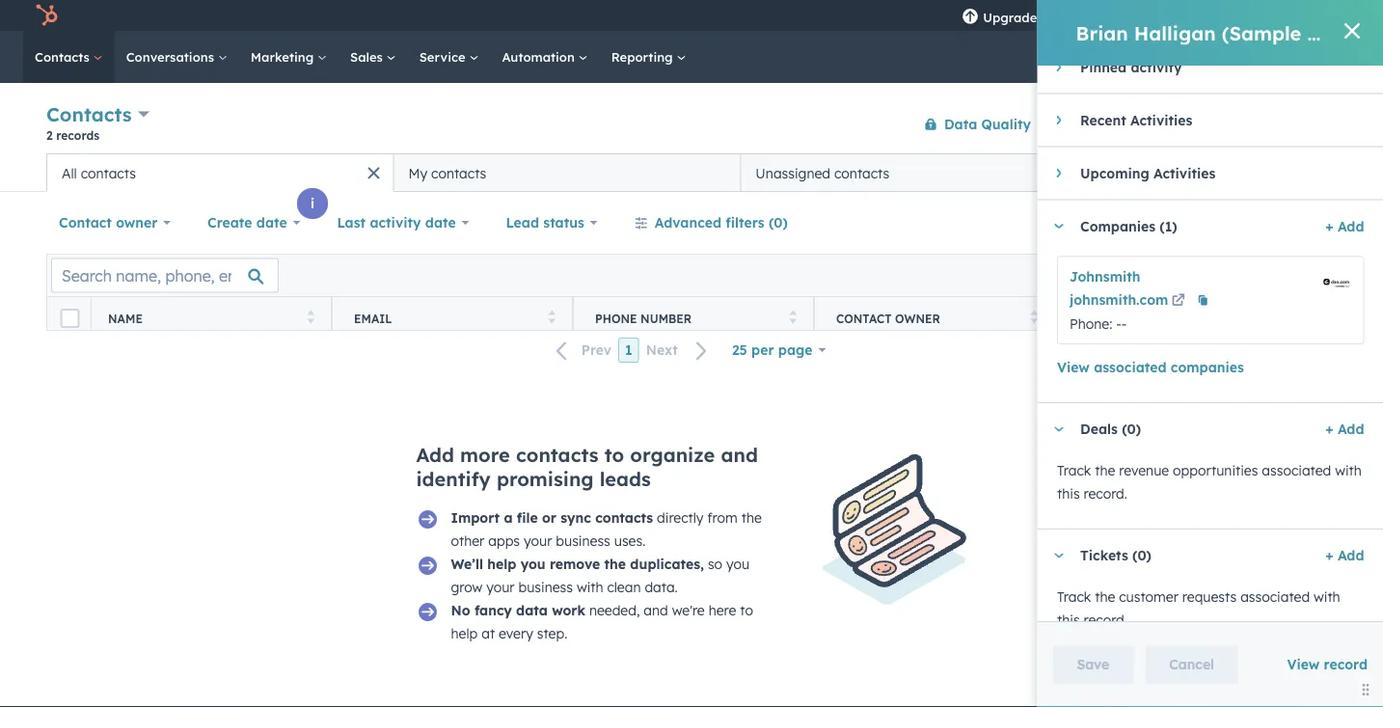Task type: vqa. For each thing, say whether or not it's contained in the screenshot.
BUSINESS
yes



Task type: locate. For each thing, give the bounding box(es) containing it.
last activity date button
[[325, 204, 482, 242]]

2 vertical spatial (0)
[[1132, 547, 1152, 564]]

contacts
[[81, 165, 136, 181], [431, 165, 487, 181], [835, 165, 890, 181], [516, 443, 599, 467], [596, 509, 653, 526]]

-
[[1116, 315, 1122, 332], [1122, 315, 1127, 332]]

johnsmith
[[1272, 7, 1330, 23]]

help down apps
[[488, 556, 517, 573]]

press to sort. image up prev button
[[549, 310, 556, 324]]

contacts right 'all'
[[81, 165, 136, 181]]

caret image for companies (1)
[[1053, 224, 1065, 228]]

contacts for unassigned contacts
[[835, 165, 890, 181]]

1 vertical spatial (0)
[[1122, 421, 1141, 438]]

3 press to sort. element from the left
[[790, 310, 797, 327]]

contact inside popup button
[[59, 214, 112, 231]]

date inside 'popup button'
[[256, 214, 287, 231]]

i left last activity date popup button
[[311, 195, 315, 212]]

with inside so you grow your business with clean data.
[[577, 579, 604, 596]]

next button
[[639, 338, 720, 363]]

0 vertical spatial contact
[[59, 214, 112, 231]]

activity down halligan
[[1131, 58, 1182, 75]]

record.
[[1084, 485, 1127, 502], [1084, 612, 1127, 628]]

add for companies (1)
[[1338, 217, 1364, 234]]

to right here
[[740, 602, 754, 619]]

2 date from the left
[[425, 214, 456, 231]]

0 horizontal spatial activity
[[370, 214, 421, 231]]

1 vertical spatial owner
[[896, 311, 941, 326]]

1 + add button from the top
[[1326, 214, 1364, 238]]

1 horizontal spatial contact owner
[[837, 311, 941, 326]]

help down the "no"
[[451, 625, 478, 642]]

caret image for recent activities
[[1057, 114, 1061, 126]]

contacts for all contacts
[[81, 165, 136, 181]]

and up from
[[721, 443, 758, 467]]

upcoming activities
[[1080, 165, 1216, 181]]

add
[[1130, 164, 1156, 181], [1338, 217, 1364, 234], [1338, 420, 1364, 437], [416, 443, 454, 467], [1338, 547, 1364, 564]]

caret image inside tickets (0) dropdown button
[[1053, 553, 1065, 558]]

directly from the other apps your business uses.
[[451, 509, 762, 550]]

press to sort. element left phone: in the right of the page
[[1031, 310, 1038, 327]]

help image
[[1146, 9, 1163, 26]]

0 horizontal spatial i button
[[297, 188, 328, 219]]

contacts for my contacts
[[431, 165, 487, 181]]

(0) inside dropdown button
[[1132, 547, 1152, 564]]

(1)
[[1160, 218, 1177, 234]]

identify
[[416, 467, 491, 491]]

1 horizontal spatial to
[[740, 602, 754, 619]]

the right from
[[742, 509, 762, 526]]

(0) for deals
[[1122, 421, 1141, 438]]

i button up the upcoming activities
[[1125, 124, 1156, 155]]

view down phone: in the right of the page
[[1057, 359, 1090, 376]]

2 press to sort. image from the left
[[790, 310, 797, 324]]

caret image
[[1057, 61, 1061, 73], [1057, 114, 1061, 126], [1053, 224, 1065, 228], [1053, 553, 1065, 558]]

unassigned contacts button
[[741, 153, 1088, 192]]

1 vertical spatial +
[[1326, 420, 1334, 437]]

caret image
[[1057, 167, 1061, 179], [1053, 427, 1065, 432]]

1 vertical spatial contact owner
[[837, 311, 941, 326]]

0 horizontal spatial date
[[256, 214, 287, 231]]

2 record. from the top
[[1084, 612, 1127, 628]]

contact up 25 per page popup button
[[837, 311, 892, 326]]

0 vertical spatial last
[[337, 214, 366, 231]]

2 - from the left
[[1122, 315, 1127, 332]]

contacts inside popup button
[[46, 102, 132, 126]]

companies (1)
[[1080, 218, 1177, 234]]

press to sort. element for contact owner
[[1031, 310, 1038, 327]]

press to sort. image up the page at the right of the page
[[790, 310, 797, 324]]

0 vertical spatial and
[[721, 443, 758, 467]]

1 horizontal spatial activity
[[1131, 58, 1182, 75]]

1 horizontal spatial press to sort. image
[[790, 310, 797, 324]]

link opens in a new window image right the 'johnsmith.com'
[[1172, 289, 1185, 312]]

with for so you grow your business with clean data.
[[577, 579, 604, 596]]

0 horizontal spatial contact owner
[[59, 214, 158, 231]]

0 vertical spatial this
[[1057, 485, 1080, 502]]

4 press to sort. element from the left
[[1031, 310, 1038, 327]]

press to sort. image left phone: in the right of the page
[[1031, 310, 1038, 324]]

prev button
[[545, 338, 619, 363]]

1 you from the left
[[521, 556, 546, 573]]

records
[[56, 128, 99, 142]]

date right create
[[256, 214, 287, 231]]

help inside needed, and we're here to help at every step.
[[451, 625, 478, 642]]

marketplaces button
[[1094, 0, 1134, 31]]

your up fancy
[[486, 579, 515, 596]]

0 horizontal spatial last
[[337, 214, 366, 231]]

advanced
[[655, 214, 722, 231]]

1 vertical spatial contacts
[[46, 102, 132, 126]]

0 vertical spatial +
[[1326, 217, 1334, 234]]

0 horizontal spatial press to sort. image
[[549, 310, 556, 324]]

record. for revenue
[[1084, 485, 1127, 502]]

activities for recent activities
[[1130, 111, 1193, 128]]

1 horizontal spatial import
[[1157, 117, 1195, 131]]

1 vertical spatial view
[[1288, 656, 1320, 673]]

this inside track the revenue opportunities associated with this record.
[[1057, 485, 1080, 502]]

2 press to sort. image from the left
[[1031, 310, 1038, 324]]

actions button
[[1044, 109, 1129, 139]]

data quality button
[[912, 105, 1033, 143]]

1 vertical spatial and
[[644, 602, 668, 619]]

0 vertical spatial help
[[488, 556, 517, 573]]

link opens in a new window image up company
[[1172, 294, 1185, 308]]

your down file
[[524, 533, 552, 550]]

0 vertical spatial record.
[[1084, 485, 1127, 502]]

pinned activity
[[1080, 58, 1182, 75]]

the left revenue
[[1095, 462, 1115, 479]]

menu item
[[1051, 0, 1055, 31]]

date inside popup button
[[425, 214, 456, 231]]

1 horizontal spatial help
[[488, 556, 517, 573]]

associated down primary company
[[1094, 359, 1167, 376]]

caret image left pinned
[[1057, 61, 1061, 73]]

associated inside track the revenue opportunities associated with this record.
[[1262, 462, 1331, 479]]

1 horizontal spatial contact
[[837, 311, 892, 326]]

1 vertical spatial activity
[[370, 214, 421, 231]]

unassigned contacts
[[756, 165, 890, 181]]

activity down my
[[370, 214, 421, 231]]

0 vertical spatial + add button
[[1326, 214, 1364, 238]]

track down tickets
[[1057, 588, 1091, 605]]

1 vertical spatial associated
[[1262, 462, 1331, 479]]

caret image for deals (0)
[[1053, 427, 1065, 432]]

0 horizontal spatial and
[[644, 602, 668, 619]]

- down johnsmith.com link
[[1122, 315, 1127, 332]]

1 horizontal spatial you
[[727, 556, 750, 573]]

1 link opens in a new window image from the top
[[1172, 289, 1185, 312]]

0 vertical spatial caret image
[[1057, 167, 1061, 179]]

remove
[[550, 556, 600, 573]]

lead status button
[[493, 204, 610, 242]]

fancy
[[475, 602, 512, 619]]

email
[[354, 311, 392, 326]]

contacts up the 'records'
[[46, 102, 132, 126]]

(0) inside button
[[769, 214, 788, 231]]

view for view record
[[1288, 656, 1320, 673]]

settings image
[[1178, 8, 1195, 26]]

+ add button for track the revenue opportunities associated with this record.
[[1326, 418, 1364, 441]]

0 horizontal spatial i
[[311, 195, 315, 212]]

(0) right filters
[[769, 214, 788, 231]]

associated right requests
[[1241, 588, 1310, 605]]

1 vertical spatial record.
[[1084, 612, 1127, 628]]

25 per page
[[732, 342, 813, 358]]

record. up save
[[1084, 612, 1127, 628]]

Search HubSpot search field
[[1113, 41, 1349, 73]]

0 vertical spatial i button
[[1125, 124, 1156, 155]]

with inside track the customer requests associated with this record.
[[1314, 588, 1340, 605]]

prev
[[582, 342, 612, 359]]

work
[[552, 602, 586, 619]]

caret image left deals
[[1053, 427, 1065, 432]]

2 + add from the top
[[1326, 420, 1364, 437]]

import up other
[[451, 509, 500, 526]]

0 vertical spatial contact owner
[[59, 214, 158, 231]]

caret image inside deals (0) dropdown button
[[1053, 427, 1065, 432]]

to left organize
[[605, 443, 624, 467]]

your inside so you grow your business with clean data.
[[486, 579, 515, 596]]

file
[[517, 509, 538, 526]]

track the revenue opportunities associated with this record.
[[1057, 462, 1362, 502]]

press to sort. image left email on the top of the page
[[307, 310, 315, 324]]

2 vertical spatial + add button
[[1326, 544, 1364, 567]]

1 horizontal spatial your
[[524, 533, 552, 550]]

contacts right my
[[431, 165, 487, 181]]

press to sort. element up prev button
[[549, 310, 556, 327]]

caret image for upcoming activities
[[1057, 167, 1061, 179]]

owner inside popup button
[[116, 214, 158, 231]]

1 horizontal spatial and
[[721, 443, 758, 467]]

record. inside track the customer requests associated with this record.
[[1084, 612, 1127, 628]]

last inside popup button
[[337, 214, 366, 231]]

0 horizontal spatial contact
[[59, 214, 112, 231]]

associated
[[1094, 359, 1167, 376], [1262, 462, 1331, 479], [1241, 588, 1310, 605]]

you left remove
[[521, 556, 546, 573]]

associated right opportunities
[[1262, 462, 1331, 479]]

0 vertical spatial import
[[1157, 117, 1195, 131]]

conversations link
[[115, 31, 239, 83]]

press to sort. image for phone number press to sort. element
[[790, 310, 797, 324]]

i down the recent activities
[[1139, 131, 1143, 148]]

caret image inside upcoming activities dropdown button
[[1057, 167, 1061, 179]]

1 horizontal spatial date
[[425, 214, 456, 231]]

you inside so you grow your business with clean data.
[[727, 556, 750, 573]]

customer
[[1119, 588, 1179, 605]]

pinned
[[1080, 58, 1127, 75]]

0 horizontal spatial owner
[[116, 214, 158, 231]]

+ add for track the revenue opportunities associated with this record.
[[1326, 420, 1364, 437]]

with inside track the revenue opportunities associated with this record.
[[1335, 462, 1362, 479]]

1 vertical spatial last
[[1319, 311, 1348, 326]]

i button right the create date
[[297, 188, 328, 219]]

conversations
[[126, 49, 218, 65]]

2 vertical spatial +
[[1326, 547, 1334, 564]]

to
[[605, 443, 624, 467], [740, 602, 754, 619]]

record. down revenue
[[1084, 485, 1127, 502]]

menu containing johnsmith
[[949, 0, 1361, 31]]

1 - from the left
[[1116, 315, 1122, 332]]

0 vertical spatial to
[[605, 443, 624, 467]]

view inside view associated companies "link"
[[1057, 359, 1090, 376]]

your
[[524, 533, 552, 550], [486, 579, 515, 596]]

1 vertical spatial this
[[1057, 612, 1080, 628]]

add for tickets (0)
[[1338, 547, 1364, 564]]

1 horizontal spatial press to sort. image
[[1031, 310, 1038, 324]]

clean
[[607, 579, 641, 596]]

press to sort. image for contact owner
[[1031, 310, 1038, 324]]

track inside track the customer requests associated with this record.
[[1057, 588, 1091, 605]]

create date
[[208, 214, 287, 231]]

0 vertical spatial activity
[[1131, 58, 1182, 75]]

0 horizontal spatial your
[[486, 579, 515, 596]]

leads
[[600, 467, 651, 491]]

0 vertical spatial activities
[[1130, 111, 1193, 128]]

press to sort. element left email on the top of the page
[[307, 310, 315, 327]]

caret image inside recent activities dropdown button
[[1057, 114, 1061, 126]]

0 horizontal spatial to
[[605, 443, 624, 467]]

0 vertical spatial i
[[1139, 131, 1143, 148]]

reporting
[[611, 49, 677, 65]]

view record
[[1288, 656, 1368, 673]]

2
[[46, 128, 53, 142]]

pagination navigation
[[545, 338, 720, 363]]

3 + add from the top
[[1326, 547, 1364, 564]]

contacts up the 'import a file or sync contacts'
[[516, 443, 599, 467]]

date down my contacts
[[425, 214, 456, 231]]

3 + from the top
[[1326, 547, 1334, 564]]

1 date from the left
[[256, 214, 287, 231]]

0 horizontal spatial you
[[521, 556, 546, 573]]

1 horizontal spatial owner
[[896, 311, 941, 326]]

lead status
[[506, 214, 585, 231]]

2 link opens in a new window image from the top
[[1172, 294, 1185, 308]]

press to sort. element
[[307, 310, 315, 327], [549, 310, 556, 327], [790, 310, 797, 327], [1031, 310, 1038, 327]]

1 vertical spatial help
[[451, 625, 478, 642]]

0 vertical spatial track
[[1057, 462, 1091, 479]]

2 press to sort. element from the left
[[549, 310, 556, 327]]

uses.
[[614, 533, 646, 550]]

import up view
[[1157, 117, 1195, 131]]

you right so
[[727, 556, 750, 573]]

0 vertical spatial owner
[[116, 214, 158, 231]]

view left the record at the right of page
[[1288, 656, 1320, 673]]

hubspot image
[[35, 4, 58, 27]]

requests
[[1182, 588, 1237, 605]]

activity
[[1131, 58, 1182, 75], [370, 214, 421, 231]]

deals (0) button
[[1038, 403, 1318, 455]]

1 vertical spatial activities
[[1154, 165, 1216, 181]]

my contacts
[[409, 165, 487, 181]]

25 per page button
[[720, 331, 839, 370]]

link opens in a new window image
[[1172, 289, 1185, 312], [1172, 294, 1185, 308]]

track the customer requests associated with this record.
[[1057, 588, 1340, 628]]

2 you from the left
[[727, 556, 750, 573]]

0 horizontal spatial view
[[1057, 359, 1090, 376]]

with for track the customer requests associated with this record.
[[1314, 588, 1340, 605]]

hubspot link
[[23, 4, 72, 27]]

this inside track the customer requests associated with this record.
[[1057, 612, 1080, 628]]

3 + add button from the top
[[1326, 544, 1364, 567]]

Search name, phone, email addresses, or company search field
[[51, 258, 279, 293]]

1 horizontal spatial last
[[1319, 311, 1348, 326]]

contacts inside 'add more contacts to organize and identify promising leads'
[[516, 443, 599, 467]]

+ add button
[[1326, 214, 1364, 238], [1326, 418, 1364, 441], [1326, 544, 1364, 567]]

the down tickets
[[1095, 588, 1115, 605]]

+ add
[[1326, 217, 1364, 234], [1326, 420, 1364, 437], [1326, 547, 1364, 564]]

caret image for tickets (0)
[[1053, 553, 1065, 558]]

last for last activity date
[[337, 214, 366, 231]]

(0) right tickets
[[1132, 547, 1152, 564]]

contact owner
[[59, 214, 158, 231], [837, 311, 941, 326]]

(0) inside dropdown button
[[1122, 421, 1141, 438]]

2 + add button from the top
[[1326, 418, 1364, 441]]

johnsmith link
[[1070, 268, 1140, 284]]

2 vertical spatial associated
[[1241, 588, 1310, 605]]

import inside button
[[1157, 117, 1195, 131]]

1 vertical spatial track
[[1057, 588, 1091, 605]]

0 vertical spatial associated
[[1094, 359, 1167, 376]]

my
[[409, 165, 428, 181]]

0 horizontal spatial import
[[451, 509, 500, 526]]

0 vertical spatial view
[[1057, 359, 1090, 376]]

add inside popup button
[[1130, 164, 1156, 181]]

0 vertical spatial business
[[556, 533, 611, 550]]

needed,
[[589, 602, 640, 619]]

i button
[[1125, 124, 1156, 155], [297, 188, 328, 219]]

caret image inside companies (1) dropdown button
[[1053, 224, 1065, 228]]

2 this from the top
[[1057, 612, 1080, 628]]

press to sort. image
[[307, 310, 315, 324], [790, 310, 797, 324]]

page
[[779, 342, 813, 358]]

2 track from the top
[[1057, 588, 1091, 605]]

marketing
[[251, 49, 317, 65]]

1 vertical spatial your
[[486, 579, 515, 596]]

caret image left tickets
[[1053, 553, 1065, 558]]

caret image left companies on the right top of page
[[1053, 224, 1065, 228]]

johnsmith.com
[[1070, 291, 1168, 308]]

1 vertical spatial + add
[[1326, 420, 1364, 437]]

contacts right the unassigned
[[835, 165, 890, 181]]

notifications image
[[1210, 9, 1228, 26]]

1 horizontal spatial view
[[1288, 656, 1320, 673]]

1 vertical spatial contact
[[837, 311, 892, 326]]

and down data. at the bottom left
[[644, 602, 668, 619]]

1 + add from the top
[[1326, 217, 1364, 234]]

0 vertical spatial (0)
[[769, 214, 788, 231]]

menu
[[949, 0, 1361, 31]]

0 horizontal spatial press to sort. image
[[307, 310, 315, 324]]

press to sort. element up the page at the right of the page
[[790, 310, 797, 327]]

0 vertical spatial contacts
[[35, 49, 93, 65]]

- down the 'johnsmith.com'
[[1116, 315, 1122, 332]]

0 vertical spatial your
[[524, 533, 552, 550]]

data
[[945, 115, 978, 132]]

0 vertical spatial + add
[[1326, 217, 1364, 234]]

1 record. from the top
[[1084, 485, 1127, 502]]

1 press to sort. image from the left
[[549, 310, 556, 324]]

status
[[544, 214, 585, 231]]

and inside needed, and we're here to help at every step.
[[644, 602, 668, 619]]

search button
[[1334, 41, 1366, 73]]

1 track from the top
[[1057, 462, 1091, 479]]

press to sort. image
[[549, 310, 556, 324], [1031, 310, 1038, 324]]

record. inside track the revenue opportunities associated with this record.
[[1084, 485, 1127, 502]]

contact down all contacts
[[59, 214, 112, 231]]

view for view associated companies
[[1057, 359, 1090, 376]]

(0) right deals
[[1122, 421, 1141, 438]]

business up we'll help you remove the duplicates,
[[556, 533, 611, 550]]

activity inside dropdown button
[[1131, 58, 1182, 75]]

create
[[208, 214, 252, 231]]

contacts down hubspot link
[[35, 49, 93, 65]]

last for last activ
[[1319, 311, 1348, 326]]

1 vertical spatial business
[[519, 579, 573, 596]]

caret image inside the pinned activity dropdown button
[[1057, 61, 1061, 73]]

0 horizontal spatial help
[[451, 625, 478, 642]]

2 vertical spatial + add
[[1326, 547, 1364, 564]]

track down deals
[[1057, 462, 1091, 479]]

contact owner inside popup button
[[59, 214, 158, 231]]

1 vertical spatial import
[[451, 509, 500, 526]]

1 vertical spatial caret image
[[1053, 427, 1065, 432]]

caret image left recent
[[1057, 114, 1061, 126]]

1 this from the top
[[1057, 485, 1080, 502]]

and
[[721, 443, 758, 467], [644, 602, 668, 619]]

2 + from the top
[[1326, 420, 1334, 437]]

track inside track the revenue opportunities associated with this record.
[[1057, 462, 1091, 479]]

caret image down actions
[[1057, 167, 1061, 179]]

associated inside track the customer requests associated with this record.
[[1241, 588, 1310, 605]]

activity inside popup button
[[370, 214, 421, 231]]

1 vertical spatial to
[[740, 602, 754, 619]]

2 records
[[46, 128, 99, 142]]

1 press to sort. image from the left
[[307, 310, 315, 324]]

business up data
[[519, 579, 573, 596]]

1 vertical spatial + add button
[[1326, 418, 1364, 441]]

(sample
[[1222, 21, 1302, 45]]



Task type: describe. For each thing, give the bounding box(es) containing it.
contacts button
[[46, 100, 150, 128]]

add more contacts to organize and identify promising leads
[[416, 443, 758, 491]]

here
[[709, 602, 737, 619]]

to inside needed, and we're here to help at every step.
[[740, 602, 754, 619]]

company
[[1136, 311, 1195, 326]]

the inside track the customer requests associated with this record.
[[1095, 588, 1115, 605]]

press to sort. element for phone number
[[790, 310, 797, 327]]

data.
[[645, 579, 678, 596]]

calling icon image
[[1065, 7, 1082, 25]]

track for track the customer requests associated with this record.
[[1057, 588, 1091, 605]]

promising
[[497, 467, 594, 491]]

sales link
[[339, 31, 408, 83]]

activity for last
[[370, 214, 421, 231]]

contact)
[[1308, 21, 1384, 45]]

sales
[[350, 49, 387, 65]]

service
[[419, 49, 469, 65]]

johnsmith.com link
[[1070, 288, 1189, 312]]

help button
[[1138, 0, 1171, 31]]

revenue
[[1119, 462, 1169, 479]]

+ add button for track the customer requests associated with this record.
[[1326, 544, 1364, 567]]

calling icon button
[[1057, 3, 1090, 28]]

next
[[646, 342, 678, 359]]

upcoming activities button
[[1038, 147, 1364, 199]]

track for track the revenue opportunities associated with this record.
[[1057, 462, 1091, 479]]

activities for upcoming activities
[[1154, 165, 1216, 181]]

filters
[[726, 214, 765, 231]]

we'll
[[451, 556, 483, 573]]

companies
[[1080, 218, 1156, 234]]

1 + from the top
[[1326, 217, 1334, 234]]

phone
[[595, 311, 637, 326]]

sync
[[561, 509, 591, 526]]

primary company
[[1078, 311, 1195, 326]]

recent
[[1080, 111, 1126, 128]]

a
[[504, 509, 513, 526]]

25
[[732, 342, 748, 358]]

caret image for pinned activity
[[1057, 61, 1061, 73]]

settings link
[[1175, 5, 1199, 26]]

view
[[1161, 164, 1192, 181]]

1 horizontal spatial i button
[[1125, 124, 1156, 155]]

johnsmith button
[[1239, 0, 1359, 31]]

activ
[[1352, 311, 1384, 326]]

tickets (0) button
[[1038, 530, 1318, 582]]

my contacts button
[[394, 153, 741, 192]]

deals
[[1080, 421, 1118, 438]]

associated inside "link"
[[1094, 359, 1167, 376]]

(0) for tickets
[[1132, 547, 1152, 564]]

1 vertical spatial i
[[311, 195, 315, 212]]

upcoming
[[1080, 165, 1149, 181]]

marketplaces image
[[1105, 9, 1123, 26]]

contacts link
[[23, 31, 115, 83]]

we're
[[672, 602, 705, 619]]

duplicates,
[[630, 556, 704, 573]]

1 press to sort. element from the left
[[307, 310, 315, 327]]

and inside 'add more contacts to organize and identify promising leads'
[[721, 443, 758, 467]]

this for track the revenue opportunities associated with this record.
[[1057, 485, 1080, 502]]

advanced filters (0) button
[[622, 204, 801, 242]]

associated for requests
[[1241, 588, 1310, 605]]

tickets (0)
[[1080, 547, 1152, 564]]

so you grow your business with clean data.
[[451, 556, 750, 596]]

record
[[1324, 656, 1368, 673]]

john smith image
[[1251, 7, 1268, 24]]

unassigned
[[756, 165, 831, 181]]

save
[[1077, 656, 1110, 673]]

the up clean
[[605, 556, 626, 573]]

last activity date
[[337, 214, 456, 231]]

the inside directly from the other apps your business uses.
[[742, 509, 762, 526]]

record. for customer
[[1084, 612, 1127, 628]]

all contacts
[[62, 165, 136, 181]]

+ for track the revenue opportunities associated with this record.
[[1326, 420, 1334, 437]]

+ for track the customer requests associated with this record.
[[1326, 547, 1334, 564]]

search image
[[1343, 50, 1357, 64]]

we'll help you remove the duplicates,
[[451, 556, 704, 573]]

per
[[752, 342, 774, 358]]

close image
[[1345, 23, 1361, 39]]

+ add for track the customer requests associated with this record.
[[1326, 547, 1364, 564]]

johnsmith
[[1070, 268, 1140, 284]]

phone number
[[595, 311, 692, 326]]

cancel button
[[1146, 646, 1239, 684]]

1 vertical spatial i button
[[297, 188, 328, 219]]

associated for opportunities
[[1262, 462, 1331, 479]]

1 button
[[619, 338, 639, 363]]

brian
[[1076, 21, 1129, 45]]

cancel
[[1170, 656, 1215, 673]]

primary company column header
[[1056, 297, 1298, 340]]

number
[[641, 311, 692, 326]]

no fancy data work
[[451, 602, 586, 619]]

needed, and we're here to help at every step.
[[451, 602, 754, 642]]

create date button
[[195, 204, 313, 242]]

grow
[[451, 579, 483, 596]]

every
[[499, 625, 533, 642]]

view associated companies link
[[1057, 356, 1244, 379]]

upgrade image
[[962, 9, 980, 26]]

press to sort. image for 1st press to sort. element from left
[[307, 310, 315, 324]]

import for import
[[1157, 117, 1195, 131]]

1 horizontal spatial i
[[1139, 131, 1143, 148]]

business inside directly from the other apps your business uses.
[[556, 533, 611, 550]]

contacts up the uses.
[[596, 509, 653, 526]]

service link
[[408, 31, 491, 83]]

data
[[516, 602, 548, 619]]

import for import a file or sync contacts
[[451, 509, 500, 526]]

business inside so you grow your business with clean data.
[[519, 579, 573, 596]]

the inside track the revenue opportunities associated with this record.
[[1095, 462, 1115, 479]]

from
[[708, 509, 738, 526]]

1
[[625, 342, 633, 358]]

advanced filters (0)
[[655, 214, 788, 231]]

press to sort. image for email
[[549, 310, 556, 324]]

contact owner button
[[46, 204, 183, 242]]

reporting link
[[600, 31, 698, 83]]

activity for pinned
[[1131, 58, 1182, 75]]

this for track the customer requests associated with this record.
[[1057, 612, 1080, 628]]

add view (3/5)
[[1130, 164, 1229, 181]]

name
[[108, 311, 143, 326]]

add for deals (0)
[[1338, 420, 1364, 437]]

to inside 'add more contacts to organize and identify promising leads'
[[605, 443, 624, 467]]

primary
[[1078, 311, 1133, 326]]

your inside directly from the other apps your business uses.
[[524, 533, 552, 550]]

contacts banner
[[46, 99, 1337, 153]]

press to sort. element for email
[[549, 310, 556, 327]]

automation link
[[491, 31, 600, 83]]

add inside 'add more contacts to organize and identify promising leads'
[[416, 443, 454, 467]]

directly
[[657, 509, 704, 526]]

or
[[542, 509, 557, 526]]

deals (0)
[[1080, 421, 1141, 438]]

with for track the revenue opportunities associated with this record.
[[1335, 462, 1362, 479]]

add view (3/5) button
[[1096, 153, 1253, 192]]

upgrade
[[983, 9, 1038, 25]]

import button
[[1140, 109, 1212, 139]]

data quality
[[945, 115, 1032, 132]]



